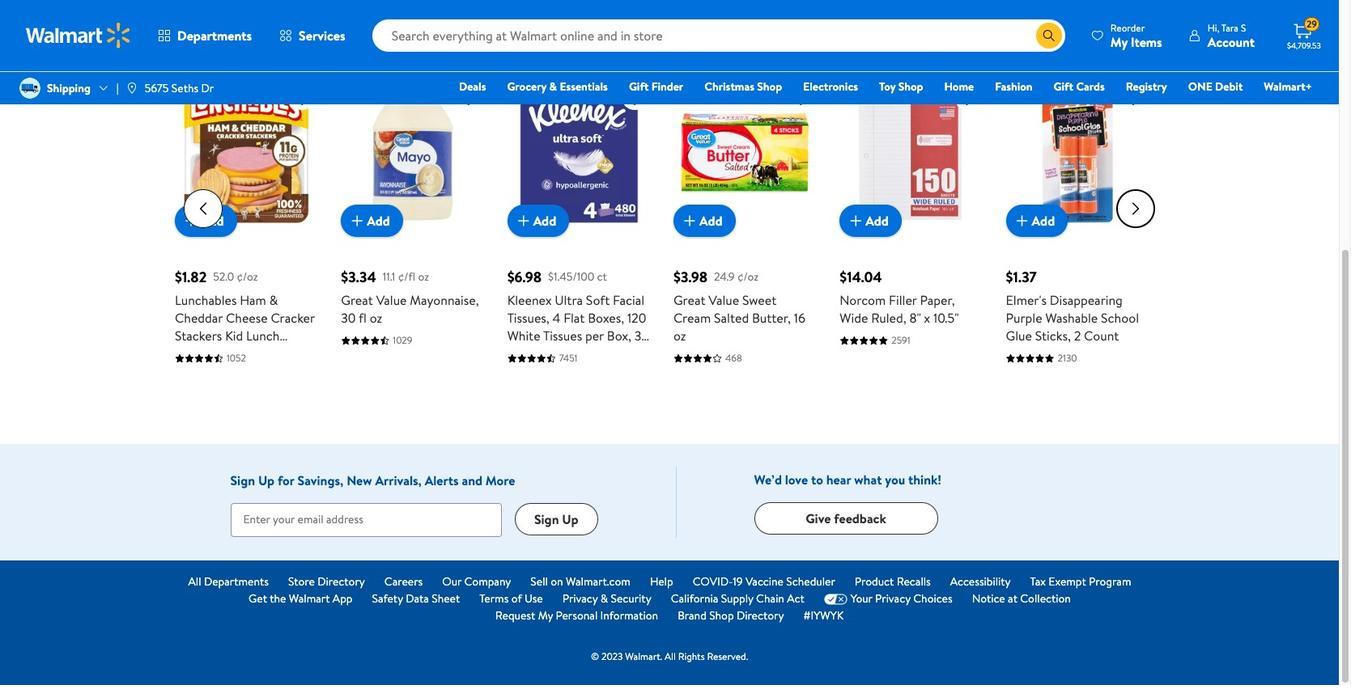 Task type: describe. For each thing, give the bounding box(es) containing it.
seths
[[172, 80, 199, 96]]

 image for shipping
[[19, 78, 40, 99]]

cards
[[1076, 79, 1105, 95]]

collection
[[1020, 591, 1071, 607]]

items
[[1131, 33, 1162, 51]]

shop for toy
[[898, 79, 923, 95]]

all inside 'link'
[[188, 574, 201, 590]]

walmart.com
[[566, 574, 631, 590]]

add for $3.98
[[700, 212, 723, 230]]

great inside $3.34 11.1 ¢/fl oz great value mayonnaise, 30 fl oz
[[341, 292, 373, 310]]

ham
[[240, 292, 266, 310]]

sell on walmart.com
[[531, 574, 631, 590]]

accessibility
[[950, 574, 1011, 590]]

terms of use link
[[480, 591, 543, 608]]

add to cart image for $1.82
[[181, 212, 201, 231]]

new
[[347, 472, 372, 490]]

dr
[[201, 80, 214, 96]]

5 add from the left
[[866, 212, 889, 230]]

product recalls
[[855, 574, 931, 590]]

ruled,
[[871, 310, 906, 327]]

¢/fl
[[398, 269, 415, 285]]

essentials
[[560, 79, 608, 95]]

16
[[794, 310, 806, 327]]

great value mayonnaise, 30 fl oz image
[[341, 81, 485, 225]]

$3.34 11.1 ¢/fl oz great value mayonnaise, 30 fl oz
[[341, 267, 479, 327]]

at
[[1008, 591, 1018, 607]]

departments inside 'link'
[[204, 574, 269, 590]]

cracker
[[271, 310, 315, 327]]

oz right "¢/fl"
[[418, 269, 429, 285]]

deals
[[459, 79, 486, 95]]

add to favorites list, norcom filler paper, wide ruled, 8" x 10.5" image
[[958, 87, 977, 108]]

great inside $3.98 24.9 ¢/oz great value sweet cream salted butter, 16 oz
[[674, 292, 706, 310]]

what
[[854, 471, 882, 489]]

our company
[[442, 574, 511, 590]]

notice at collection link
[[972, 591, 1071, 608]]

request
[[495, 608, 535, 624]]

6 add from the left
[[1032, 212, 1055, 230]]

scheduler
[[786, 574, 835, 590]]

facial
[[613, 292, 645, 310]]

kid
[[225, 327, 243, 345]]

safety data sheet link
[[372, 591, 460, 608]]

vaccine
[[746, 574, 784, 590]]

30
[[341, 310, 356, 327]]

sell
[[531, 574, 548, 590]]

our company link
[[442, 574, 511, 591]]

store directory
[[288, 574, 365, 590]]

Enter your email address field
[[230, 504, 502, 537]]

tara
[[1222, 21, 1239, 34]]

deals link
[[452, 78, 493, 96]]

brand shop directory link
[[678, 608, 784, 625]]

elmer's
[[1006, 292, 1047, 310]]

tissues,
[[507, 310, 550, 327]]

arrivals,
[[375, 472, 422, 490]]

4
[[553, 310, 561, 327]]

soft
[[586, 292, 610, 310]]

s
[[1241, 21, 1246, 34]]

add for $6.98
[[533, 212, 556, 230]]

we'd love to hear what you think!
[[754, 471, 942, 489]]

company
[[464, 574, 511, 590]]

2130
[[1058, 352, 1077, 365]]

add to favorites list, lunchables ham & cheddar cheese cracker stackers kid lunch snack, 3.5 oz tray image
[[293, 87, 312, 108]]

sign up for savings, new arrivals, alerts and more
[[230, 472, 515, 490]]

christmas shop link
[[697, 78, 790, 96]]

add button for $6.98
[[507, 205, 569, 237]]

boxes,
[[588, 310, 624, 327]]

ply
[[507, 345, 524, 363]]

add to favorites list, great value mayonnaise, 30 fl oz image
[[459, 87, 478, 108]]

toy shop
[[879, 79, 923, 95]]

up for sign up for savings, new arrivals, alerts and more
[[258, 472, 275, 490]]

search icon image
[[1043, 29, 1056, 42]]

oz right fl
[[370, 310, 382, 327]]

departments button
[[144, 16, 266, 55]]

savings,
[[298, 472, 344, 490]]

add to favorites list, elmer's disappearing purple washable school glue sticks, 2 count image
[[1124, 87, 1143, 108]]

product group containing $1.82
[[175, 49, 318, 365]]

help
[[650, 574, 673, 590]]

store directory link
[[288, 574, 365, 591]]

2591
[[892, 334, 911, 348]]

cart
[[246, 18, 274, 40]]

product group containing $3.98
[[674, 49, 817, 365]]

sweet
[[742, 292, 777, 310]]

Search search field
[[372, 19, 1065, 52]]

lunchables ham & cheddar cheese cracker stackers kid lunch snack, 3.5 oz tray image
[[175, 81, 318, 225]]

up for sign up
[[562, 511, 579, 529]]

covid-
[[693, 574, 733, 590]]

$1.82 52.0 ¢/oz lunchables ham & cheddar cheese cracker stackers kid lunch snack, 3.5 oz tray
[[175, 267, 315, 363]]

reserved.
[[707, 650, 748, 664]]

get the walmart app link
[[249, 591, 353, 608]]

#iywyk link
[[804, 608, 844, 625]]

great value sweet cream salted butter, 16 oz image
[[674, 81, 817, 225]]

add to cart image for $1.37
[[1013, 212, 1032, 231]]

add to cart image for $3.98
[[680, 212, 700, 231]]

toy shop link
[[872, 78, 931, 96]]

my inside reorder my items
[[1111, 33, 1128, 51]]

oz inside the $1.82 52.0 ¢/oz lunchables ham & cheddar cheese cracker stackers kid lunch snack, 3.5 oz tray
[[233, 345, 246, 363]]

kleenex ultra soft facial tissues, 4 flat boxes, 120 white tissues per box, 3-ply (480 total) image
[[507, 81, 651, 225]]

brand shop directory
[[678, 608, 784, 624]]

gift cards
[[1054, 79, 1105, 95]]

add to cart image for $6.98
[[514, 212, 533, 231]]

1052
[[227, 352, 246, 365]]

tissues
[[543, 327, 582, 345]]

sign for sign up for savings, new arrivals, alerts and more
[[230, 472, 255, 490]]

$3.98 24.9 ¢/oz great value sweet cream salted butter, 16 oz
[[674, 267, 806, 345]]

shop for brand
[[709, 608, 734, 624]]

product group containing $6.98
[[507, 49, 651, 365]]

468
[[725, 352, 742, 365]]

#iywyk
[[804, 608, 844, 624]]

value inside $3.34 11.1 ¢/fl oz great value mayonnaise, 30 fl oz
[[376, 292, 407, 310]]

your
[[851, 591, 873, 607]]

christmas
[[705, 79, 755, 95]]

6 add button from the left
[[1006, 205, 1068, 237]]

one debit link
[[1181, 78, 1250, 96]]

give feedback button
[[754, 503, 938, 535]]

washable
[[1046, 310, 1098, 327]]

the
[[270, 591, 286, 607]]

3.5
[[214, 345, 230, 363]]

walmart
[[289, 591, 330, 607]]

toy
[[879, 79, 896, 95]]

1 horizontal spatial all
[[665, 650, 676, 664]]

grocery & essentials
[[507, 79, 608, 95]]

my inside "notice at collection request my personal information"
[[538, 608, 553, 624]]

more
[[486, 472, 515, 490]]

rights
[[678, 650, 705, 664]]

chain
[[756, 591, 784, 607]]

filler
[[889, 292, 917, 310]]



Task type: vqa. For each thing, say whether or not it's contained in the screenshot.


Task type: locate. For each thing, give the bounding box(es) containing it.
& for privacy
[[601, 591, 608, 607]]

great down the $3.34
[[341, 292, 373, 310]]

tax exempt program link
[[1030, 574, 1131, 591]]

to
[[811, 471, 823, 489]]

add up 52.0
[[201, 212, 224, 230]]

2 privacy from the left
[[875, 591, 911, 607]]

add up $14.04
[[866, 212, 889, 230]]

cheese
[[226, 310, 268, 327]]

you
[[885, 471, 905, 489]]

privacy inside privacy & security "link"
[[562, 591, 598, 607]]

4 add button from the left
[[674, 205, 736, 237]]

0 horizontal spatial ¢/oz
[[237, 269, 258, 285]]

$1.37 elmer's disappearing purple washable school glue sticks, 2 count
[[1006, 267, 1139, 345]]

add to favorites list, kleenex ultra soft facial tissues, 4 flat boxes, 120 white tissues per box, 3-ply (480 total) image
[[625, 87, 644, 108]]

careers
[[384, 574, 423, 590]]

oz right 3.5
[[233, 345, 246, 363]]

add button for $3.98
[[674, 205, 736, 237]]

1 vertical spatial up
[[562, 511, 579, 529]]

3 add from the left
[[533, 212, 556, 230]]

privacy & security
[[562, 591, 651, 607]]

account
[[1208, 33, 1255, 51]]

 image left shipping on the left
[[19, 78, 40, 99]]

¢/oz
[[237, 269, 258, 285], [738, 269, 759, 285]]

0 horizontal spatial &
[[269, 292, 278, 310]]

my left items
[[1111, 33, 1128, 51]]

1 horizontal spatial &
[[549, 79, 557, 95]]

per
[[585, 327, 604, 345]]

add to cart image
[[514, 212, 533, 231], [1013, 212, 1032, 231]]

up left for
[[258, 472, 275, 490]]

add button for $1.82
[[175, 205, 237, 237]]

departments
[[177, 27, 252, 45], [204, 574, 269, 590]]

3 add to cart image from the left
[[680, 212, 700, 231]]

¢/oz right 52.0
[[237, 269, 258, 285]]

notice at collection request my personal information
[[495, 591, 1071, 624]]

¢/oz for $3.98
[[738, 269, 759, 285]]

1 horizontal spatial gift
[[1054, 79, 1074, 95]]

& inside grocery & essentials link
[[549, 79, 557, 95]]

1 ¢/oz from the left
[[237, 269, 258, 285]]

privacy inside your privacy choices link
[[875, 591, 911, 607]]

0 horizontal spatial great
[[341, 292, 373, 310]]

hear
[[826, 471, 851, 489]]

great down the $3.98
[[674, 292, 706, 310]]

program
[[1089, 574, 1131, 590]]

0 vertical spatial my
[[1111, 33, 1128, 51]]

add button up the $3.34
[[341, 205, 403, 237]]

hi, tara s account
[[1208, 21, 1255, 51]]

oz right the 3-
[[674, 327, 686, 345]]

1 vertical spatial &
[[269, 292, 278, 310]]

gift left cards
[[1054, 79, 1074, 95]]

1 add button from the left
[[175, 205, 237, 237]]

0 vertical spatial all
[[188, 574, 201, 590]]

2 value from the left
[[709, 292, 739, 310]]

product group containing $14.04
[[840, 49, 983, 365]]

hi,
[[1208, 21, 1220, 34]]

29
[[1307, 17, 1317, 31]]

privacy & security link
[[562, 591, 651, 608]]

$4,709.53
[[1287, 40, 1321, 51]]

value down 24.9
[[709, 292, 739, 310]]

2 add to cart image from the left
[[348, 212, 367, 231]]

add up 24.9
[[700, 212, 723, 230]]

ultra
[[555, 292, 583, 310]]

choices
[[913, 591, 953, 607]]

add to favorites list, great value sweet cream salted butter, 16 oz image
[[791, 87, 811, 108]]

1 vertical spatial my
[[538, 608, 553, 624]]

3 add button from the left
[[507, 205, 569, 237]]

add to cart image up the $3.98
[[680, 212, 700, 231]]

personal
[[556, 608, 598, 624]]

my
[[1111, 33, 1128, 51], [538, 608, 553, 624]]

1 add from the left
[[201, 212, 224, 230]]

total)
[[558, 345, 589, 363]]

shop
[[757, 79, 782, 95], [898, 79, 923, 95], [709, 608, 734, 624]]

 image for 5675 seths dr
[[125, 82, 138, 95]]

¢/oz for $1.82
[[237, 269, 258, 285]]

0 horizontal spatial gift
[[629, 79, 649, 95]]

home link
[[937, 78, 981, 96]]

0 horizontal spatial sign
[[230, 472, 255, 490]]

directory
[[318, 574, 365, 590], [737, 608, 784, 624]]

2 add button from the left
[[341, 205, 403, 237]]

fl
[[359, 310, 367, 327]]

previous slide for product carousel list image
[[184, 189, 223, 228]]

oz inside $3.98 24.9 ¢/oz great value sweet cream salted butter, 16 oz
[[674, 327, 686, 345]]

 image right "|"
[[125, 82, 138, 95]]

butter,
[[752, 310, 791, 327]]

my down use
[[538, 608, 553, 624]]

product recalls link
[[855, 574, 931, 591]]

elmer's disappearing purple washable school glue sticks, 2 count image
[[1006, 81, 1150, 225]]

4 add to cart image from the left
[[846, 212, 866, 231]]

add to cart image for $3.34
[[348, 212, 367, 231]]

we'd
[[754, 471, 782, 489]]

¢/oz inside $3.98 24.9 ¢/oz great value sweet cream salted butter, 16 oz
[[738, 269, 759, 285]]

5 product group from the left
[[840, 49, 983, 365]]

sign up the sell
[[534, 511, 559, 529]]

value down 11.1
[[376, 292, 407, 310]]

gift for gift cards
[[1054, 79, 1074, 95]]

0 vertical spatial directory
[[318, 574, 365, 590]]

8"
[[910, 310, 921, 327]]

0 horizontal spatial up
[[258, 472, 275, 490]]

covid-19 vaccine scheduler link
[[693, 574, 835, 591]]

2 gift from the left
[[1054, 79, 1074, 95]]

add to cart image up $6.98
[[514, 212, 533, 231]]

gift for gift finder
[[629, 79, 649, 95]]

privacy down sell on walmart.com
[[562, 591, 598, 607]]

product group containing $1.37
[[1006, 49, 1150, 365]]

0 horizontal spatial all
[[188, 574, 201, 590]]

add to cart image up $1.82
[[181, 212, 201, 231]]

add button up $1.37
[[1006, 205, 1068, 237]]

our
[[442, 574, 462, 590]]

1 horizontal spatial up
[[562, 511, 579, 529]]

cream
[[674, 310, 711, 327]]

& right ham
[[269, 292, 278, 310]]

1 vertical spatial all
[[665, 650, 676, 664]]

1 great from the left
[[341, 292, 373, 310]]

2 product group from the left
[[341, 49, 485, 365]]

purple
[[1006, 310, 1042, 327]]

tax
[[1030, 574, 1046, 590]]

Walmart Site-Wide search field
[[372, 19, 1065, 52]]

reorder
[[1111, 21, 1145, 34]]

tax exempt program get the walmart app
[[249, 574, 1131, 607]]

use
[[525, 591, 543, 607]]

registry
[[1126, 79, 1167, 95]]

1 horizontal spatial directory
[[737, 608, 784, 624]]

on
[[551, 574, 563, 590]]

registry link
[[1119, 78, 1175, 96]]

0 horizontal spatial shop
[[709, 608, 734, 624]]

add button up $6.98
[[507, 205, 569, 237]]

add to cart image
[[181, 212, 201, 231], [348, 212, 367, 231], [680, 212, 700, 231], [846, 212, 866, 231]]

value inside $3.98 24.9 ¢/oz great value sweet cream salted butter, 16 oz
[[709, 292, 739, 310]]

1 gift from the left
[[629, 79, 649, 95]]

directory down the chain
[[737, 608, 784, 624]]

0 vertical spatial up
[[258, 472, 275, 490]]

1 vertical spatial departments
[[204, 574, 269, 590]]

app
[[333, 591, 353, 607]]

2 vertical spatial &
[[601, 591, 608, 607]]

sign inside button
[[534, 511, 559, 529]]

2 add from the left
[[367, 212, 390, 230]]

1 value from the left
[[376, 292, 407, 310]]

california supply chain act
[[671, 591, 805, 607]]

5 add button from the left
[[840, 205, 902, 237]]

sign up button
[[515, 504, 598, 536]]

$6.98 $1.45/100 ct kleenex ultra soft facial tissues, 4 flat boxes, 120 white tissues per box, 3- ply (480 total)
[[507, 267, 646, 363]]

4 product group from the left
[[674, 49, 817, 365]]

2 add to cart image from the left
[[1013, 212, 1032, 231]]

shop right toy
[[898, 79, 923, 95]]

add for $1.82
[[201, 212, 224, 230]]

privacy
[[562, 591, 598, 607], [875, 591, 911, 607]]

white
[[507, 327, 541, 345]]

salted
[[714, 310, 749, 327]]

1 horizontal spatial ¢/oz
[[738, 269, 759, 285]]

one debit
[[1188, 79, 1243, 95]]

exempt
[[1049, 574, 1086, 590]]

shop down 'supply'
[[709, 608, 734, 624]]

disappearing
[[1050, 292, 1123, 310]]

1 horizontal spatial great
[[674, 292, 706, 310]]

kleenex
[[507, 292, 552, 310]]

up inside button
[[562, 511, 579, 529]]

sticks,
[[1035, 327, 1071, 345]]

1 horizontal spatial shop
[[757, 79, 782, 95]]

1 horizontal spatial  image
[[125, 82, 138, 95]]

0 horizontal spatial value
[[376, 292, 407, 310]]

product
[[855, 574, 894, 590]]

sign for sign up
[[534, 511, 559, 529]]

walmart image
[[26, 23, 131, 49]]

7451
[[559, 352, 578, 365]]

6 product group from the left
[[1006, 49, 1150, 365]]

security
[[611, 591, 651, 607]]

1 horizontal spatial value
[[709, 292, 739, 310]]

lunchables
[[175, 292, 237, 310]]

0 horizontal spatial my
[[538, 608, 553, 624]]

gift left finder
[[629, 79, 649, 95]]

 image
[[19, 78, 40, 99], [125, 82, 138, 95]]

2 great from the left
[[674, 292, 706, 310]]

help link
[[650, 574, 673, 591]]

11.1
[[383, 269, 395, 285]]

& inside privacy & security "link"
[[601, 591, 608, 607]]

1 product group from the left
[[175, 49, 318, 365]]

shop for christmas
[[757, 79, 782, 95]]

add up $6.98
[[533, 212, 556, 230]]

¢/oz inside the $1.82 52.0 ¢/oz lunchables ham & cheddar cheese cracker stackers kid lunch snack, 3.5 oz tray
[[237, 269, 258, 285]]

product group containing $3.34
[[341, 49, 485, 365]]

2 ¢/oz from the left
[[738, 269, 759, 285]]

2 horizontal spatial &
[[601, 591, 608, 607]]

0 vertical spatial sign
[[230, 472, 255, 490]]

gift finder
[[629, 79, 684, 95]]

add button up $14.04
[[840, 205, 902, 237]]

add button for $3.34
[[341, 205, 403, 237]]

directory up app
[[318, 574, 365, 590]]

privacy down product recalls
[[875, 591, 911, 607]]

1 horizontal spatial privacy
[[875, 591, 911, 607]]

sign left for
[[230, 472, 255, 490]]

0 vertical spatial departments
[[177, 27, 252, 45]]

1 horizontal spatial add to cart image
[[1013, 212, 1032, 231]]

add to cart image up $14.04
[[846, 212, 866, 231]]

0 horizontal spatial add to cart image
[[514, 212, 533, 231]]

count
[[1084, 327, 1119, 345]]

fashion
[[995, 79, 1033, 95]]

0 horizontal spatial  image
[[19, 78, 40, 99]]

shop left add to favorites list, great value sweet cream salted butter, 16 oz "image"
[[757, 79, 782, 95]]

1 privacy from the left
[[562, 591, 598, 607]]

departments inside dropdown button
[[177, 27, 252, 45]]

careers link
[[384, 574, 423, 591]]

shop inside the toy shop link
[[898, 79, 923, 95]]

shop inside brand shop directory link
[[709, 608, 734, 624]]

& inside the $1.82 52.0 ¢/oz lunchables ham & cheddar cheese cracker stackers kid lunch snack, 3.5 oz tray
[[269, 292, 278, 310]]

get
[[249, 591, 267, 607]]

accessibility link
[[950, 574, 1011, 591]]

add up $1.37
[[1032, 212, 1055, 230]]

1 add to cart image from the left
[[514, 212, 533, 231]]

add up 11.1
[[367, 212, 390, 230]]

$14.04 norcom filler paper, wide ruled, 8" x 10.5"
[[840, 267, 959, 327]]

1 add to cart image from the left
[[181, 212, 201, 231]]

add to cart image up the $3.34
[[348, 212, 367, 231]]

add for $3.34
[[367, 212, 390, 230]]

product group
[[175, 49, 318, 365], [341, 49, 485, 365], [507, 49, 651, 365], [674, 49, 817, 365], [840, 49, 983, 365], [1006, 49, 1150, 365]]

$1.37
[[1006, 267, 1037, 288]]

0 vertical spatial &
[[549, 79, 557, 95]]

1 horizontal spatial my
[[1111, 33, 1128, 51]]

privacy choices icon image
[[824, 594, 848, 605]]

lunch
[[246, 327, 280, 345]]

california supply chain act link
[[671, 591, 805, 608]]

finder
[[652, 79, 684, 95]]

& down walmart.com
[[601, 591, 608, 607]]

1 vertical spatial sign
[[534, 511, 559, 529]]

shop inside 'christmas shop' link
[[757, 79, 782, 95]]

0 horizontal spatial directory
[[318, 574, 365, 590]]

¢/oz right 24.9
[[738, 269, 759, 285]]

4 add from the left
[[700, 212, 723, 230]]

add to cart image up $1.37
[[1013, 212, 1032, 231]]

2 horizontal spatial shop
[[898, 79, 923, 95]]

next slide for product carousel list image
[[1117, 189, 1155, 228]]

& right grocery
[[549, 79, 557, 95]]

0 horizontal spatial privacy
[[562, 591, 598, 607]]

add button up $1.82
[[175, 205, 237, 237]]

1 vertical spatial directory
[[737, 608, 784, 624]]

up up sell on walmart.com
[[562, 511, 579, 529]]

walmart+ link
[[1257, 78, 1320, 96]]

box,
[[607, 327, 631, 345]]

add button up the $3.98
[[674, 205, 736, 237]]

& for grocery
[[549, 79, 557, 95]]

1 horizontal spatial sign
[[534, 511, 559, 529]]

3 product group from the left
[[507, 49, 651, 365]]

norcom filler paper, wide ruled, 8" x 10.5" image
[[840, 81, 983, 225]]



